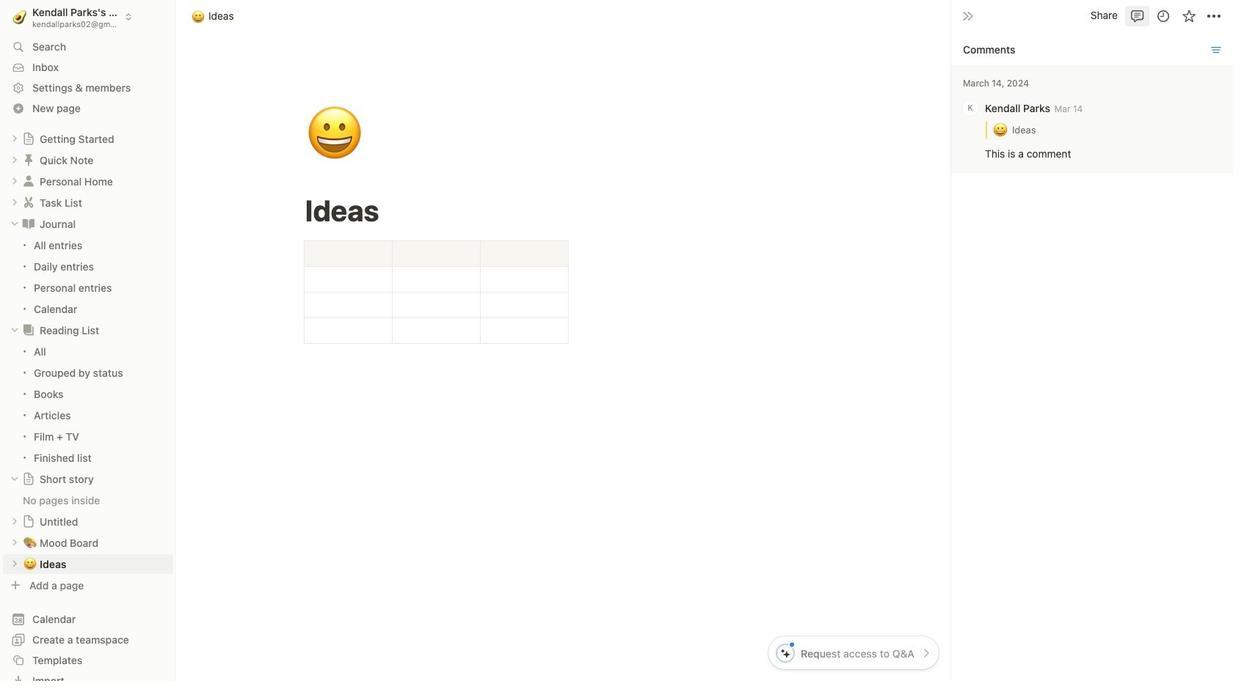 Task type: locate. For each thing, give the bounding box(es) containing it.
1 horizontal spatial 😀 image
[[306, 97, 363, 172]]

change page icon image for 1st open image from the top of the page
[[22, 132, 35, 146]]

2 group from the top
[[0, 341, 176, 469]]

open image
[[10, 156, 19, 165], [10, 198, 19, 207]]

1 vertical spatial group
[[0, 341, 176, 469]]

1 group from the top
[[0, 235, 176, 320]]

open image
[[10, 135, 19, 143], [10, 177, 19, 186], [10, 518, 19, 527], [10, 539, 19, 548], [10, 560, 19, 569]]

1 vertical spatial 😀 image
[[306, 97, 363, 172]]

😀 image
[[192, 8, 205, 25], [306, 97, 363, 172]]

1 close image from the top
[[10, 220, 19, 229]]

updates image
[[1156, 8, 1170, 23]]

group
[[0, 235, 176, 320], [0, 341, 176, 469]]

change page icon image for close image
[[21, 323, 36, 338]]

change page icon image for second close icon from the bottom
[[21, 217, 36, 231]]

0 vertical spatial 😀 image
[[192, 8, 205, 25]]

0 vertical spatial open image
[[10, 156, 19, 165]]

0 vertical spatial group
[[0, 235, 176, 320]]

change page icon image
[[22, 132, 35, 146], [21, 153, 36, 168], [21, 174, 36, 189], [21, 195, 36, 210], [21, 217, 36, 231], [21, 323, 36, 338], [22, 473, 35, 486], [22, 516, 35, 529]]

0 vertical spatial close image
[[10, 220, 19, 229]]

close image
[[10, 326, 19, 335]]

2 open image from the top
[[10, 177, 19, 186]]

1 vertical spatial close image
[[10, 475, 19, 484]]

close image
[[10, 220, 19, 229], [10, 475, 19, 484]]

1 vertical spatial open image
[[10, 198, 19, 207]]

1 open image from the top
[[10, 156, 19, 165]]

2 open image from the top
[[10, 198, 19, 207]]



Task type: vqa. For each thing, say whether or not it's contained in the screenshot.
Favorited icon
no



Task type: describe. For each thing, give the bounding box(es) containing it.
😀 image
[[23, 556, 37, 573]]

3 open image from the top
[[10, 518, 19, 527]]

0 horizontal spatial 😀 image
[[192, 8, 205, 25]]

comments image
[[1130, 8, 1145, 23]]

close sidebar image
[[962, 10, 974, 22]]

4 open image from the top
[[10, 539, 19, 548]]

5 open image from the top
[[10, 560, 19, 569]]

change page icon image for 2nd close icon
[[22, 473, 35, 486]]

group for close image change page icon
[[0, 341, 176, 469]]

change page icon image for second open image from the top
[[21, 174, 36, 189]]

🥑 image
[[13, 8, 27, 26]]

2 close image from the top
[[10, 475, 19, 484]]

favorite image
[[1181, 8, 1196, 23]]

group for change page icon related to second close icon from the bottom
[[0, 235, 176, 320]]

change page icon image for third open image from the top of the page
[[22, 516, 35, 529]]

1 open image from the top
[[10, 135, 19, 143]]

🎨 image
[[23, 535, 37, 551]]



